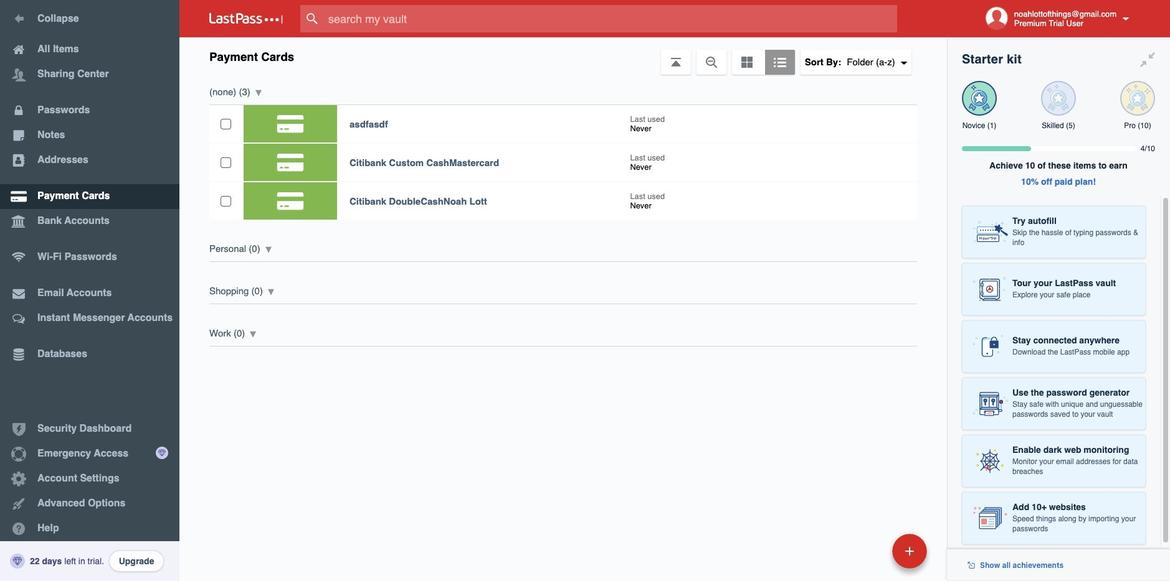 Task type: describe. For each thing, give the bounding box(es) containing it.
search my vault text field
[[300, 5, 921, 32]]

new item element
[[807, 534, 931, 569]]

main navigation navigation
[[0, 0, 179, 582]]

vault options navigation
[[179, 37, 947, 75]]



Task type: locate. For each thing, give the bounding box(es) containing it.
lastpass image
[[209, 13, 283, 24]]

new item navigation
[[807, 531, 935, 582]]

Search search field
[[300, 5, 921, 32]]



Task type: vqa. For each thing, say whether or not it's contained in the screenshot.
search my vault text field
yes



